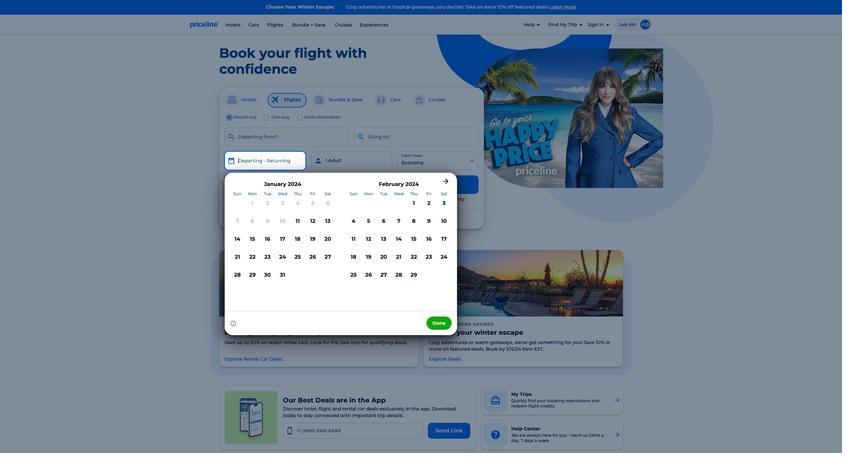 Task type: describe. For each thing, give the bounding box(es) containing it.
Going to? field
[[354, 127, 479, 146]]

none field the departing from?
[[225, 127, 349, 146]]

types of travel tab list
[[225, 93, 479, 107]]

Departing from? field
[[225, 127, 349, 146]]

arrowright image
[[614, 397, 621, 404]]

app screenshot image
[[225, 391, 278, 444]]

+1 (###) ###-#### field
[[283, 423, 424, 439]]

priceline.com home image
[[190, 21, 219, 28]]

vip badge icon image
[[641, 19, 651, 29]]



Task type: vqa. For each thing, say whether or not it's contained in the screenshot.
bottom ArrowRight Image
yes



Task type: locate. For each thing, give the bounding box(es) containing it.
None field
[[225, 127, 349, 146], [354, 127, 479, 146]]

none field the going to?
[[354, 127, 479, 146]]

flight-search-form element
[[222, 113, 843, 335]]

0 horizontal spatial none field
[[225, 127, 349, 146]]

show march 2024 image
[[442, 177, 450, 185]]

Departing – Returning Date Picker field
[[225, 151, 306, 170]]

1 none field from the left
[[225, 127, 349, 146]]

2 none field from the left
[[354, 127, 479, 146]]

1 horizontal spatial none field
[[354, 127, 479, 146]]

arrowright image
[[614, 432, 621, 438]]

traveler selection text field
[[311, 151, 392, 170]]



